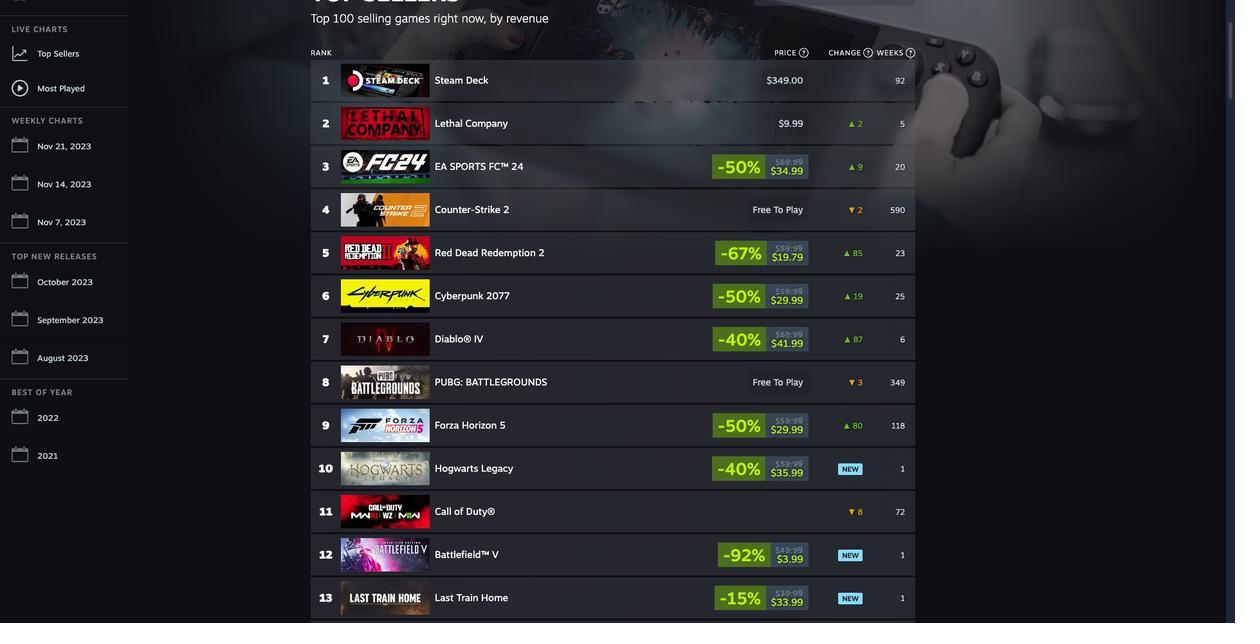 Task type: describe. For each thing, give the bounding box(es) containing it.
7,
[[55, 217, 62, 227]]

play for 4
[[786, 204, 804, 215]]

2 inside "link"
[[504, 203, 510, 216]]

to for 8
[[774, 377, 784, 387]]

▲ 9
[[849, 162, 863, 172]]

forza
[[435, 419, 459, 431]]

releases
[[54, 252, 97, 261]]

1 vertical spatial 8
[[858, 507, 863, 517]]

duty®
[[466, 505, 495, 517]]

cyberpunk 2077
[[435, 290, 510, 302]]

played
[[59, 83, 85, 93]]

40% for 10
[[725, 458, 761, 479]]

25
[[896, 291, 906, 301]]

$9.99
[[779, 118, 804, 129]]

$3.99
[[778, 553, 804, 565]]

▲ for 9
[[843, 421, 851, 430]]

battlefield™ v link
[[341, 538, 667, 572]]

free to play for 4
[[753, 204, 804, 215]]

▼ 8
[[849, 507, 863, 517]]

12
[[319, 548, 333, 561]]

last train home
[[435, 591, 508, 604]]

$33.99
[[772, 596, 804, 608]]

2023 inside 'link'
[[70, 141, 91, 151]]

▼ 2
[[848, 205, 863, 215]]

weekly
[[12, 116, 46, 126]]

▲ 19
[[844, 291, 863, 301]]

$69.99 for 40%
[[776, 330, 804, 339]]

-50% for 9
[[718, 415, 761, 436]]

$39.99
[[776, 589, 804, 598]]

ea
[[435, 160, 447, 172]]

$69.99 for 50%
[[776, 157, 804, 166]]

last train home link
[[341, 581, 667, 615]]

4
[[322, 203, 330, 216]]

-92%
[[723, 545, 766, 565]]

21,
[[55, 141, 68, 151]]

most
[[37, 83, 57, 93]]

1 for -92%
[[901, 550, 906, 560]]

nov 7, 2023 link
[[0, 205, 129, 240]]

deck
[[466, 74, 489, 86]]

change
[[829, 48, 862, 57]]

ea sports fc™ 24 link
[[341, 150, 667, 183]]

nov 21, 2023
[[37, 141, 91, 151]]

-40% for 7
[[718, 329, 761, 349]]

steam deck
[[435, 74, 489, 86]]

diablo® iv link
[[341, 322, 667, 356]]

- for 7
[[718, 329, 726, 349]]

$19.79
[[772, 251, 804, 263]]

- for 9
[[718, 415, 725, 436]]

iv
[[474, 333, 483, 345]]

2021
[[37, 451, 58, 461]]

forza horizon 5
[[435, 419, 506, 431]]

0 horizontal spatial 6
[[322, 289, 330, 303]]

to for 4
[[774, 204, 784, 215]]

▲ 80
[[843, 421, 863, 430]]

top new releases
[[12, 252, 97, 261]]

top sellers link
[[0, 37, 129, 70]]

top for top sellers
[[37, 48, 51, 58]]

live
[[12, 24, 31, 34]]

last
[[435, 591, 454, 604]]

sellers
[[54, 48, 79, 58]]

87
[[854, 334, 863, 344]]

now,
[[462, 11, 487, 25]]

▲ 87
[[844, 334, 863, 344]]

best of year
[[12, 387, 73, 397]]

red dead redemption 2
[[435, 247, 545, 259]]

2022 link
[[0, 400, 129, 436]]

rank
[[311, 48, 332, 57]]

year
[[50, 387, 73, 397]]

-15%
[[720, 588, 761, 608]]

2023 inside "link"
[[65, 217, 86, 227]]

fc™
[[489, 160, 509, 172]]

pubg: battlegrounds link
[[341, 366, 667, 399]]

dead
[[455, 247, 479, 259]]

23
[[896, 248, 906, 258]]

nov for nov 14, 2023
[[37, 179, 53, 189]]

-40% for 10
[[718, 458, 761, 479]]

lethal company link
[[341, 107, 667, 140]]

80
[[853, 421, 863, 430]]

nov for nov 7, 2023
[[37, 217, 53, 227]]

92
[[896, 76, 906, 85]]

-50% for 6
[[718, 286, 761, 306]]

home
[[481, 591, 508, 604]]

redemption
[[481, 247, 536, 259]]

ea sports fc™ 24
[[435, 160, 524, 172]]

charts for sellers
[[33, 24, 68, 34]]

price
[[775, 48, 797, 57]]

$49.99 $3.99
[[776, 545, 804, 565]]

- for 6
[[718, 286, 725, 306]]

▲ for 7
[[844, 334, 852, 344]]

of for call
[[454, 505, 464, 517]]

0 horizontal spatial 8
[[322, 375, 330, 389]]

1 horizontal spatial 5
[[500, 419, 506, 431]]

▲ for 3
[[849, 162, 856, 172]]

2023 down releases
[[72, 277, 93, 287]]

nov 14, 2023
[[37, 179, 91, 189]]

13
[[319, 591, 333, 604]]

best
[[12, 387, 33, 397]]

1 for -15%
[[901, 593, 906, 603]]

hogwarts
[[435, 462, 479, 474]]

$29.99 for 6
[[771, 294, 804, 306]]

counter-strike 2 link
[[341, 193, 667, 227]]

diablo®
[[435, 333, 472, 345]]

selling
[[358, 11, 392, 25]]

$41.99
[[772, 337, 804, 349]]

live charts
[[12, 24, 68, 34]]

7
[[323, 332, 329, 346]]

cyberpunk
[[435, 290, 484, 302]]

▲ for 6
[[844, 291, 852, 301]]

battlegrounds
[[466, 376, 548, 388]]

2022
[[37, 413, 59, 423]]

2077
[[486, 290, 510, 302]]

call of duty® link
[[341, 495, 667, 528]]



Task type: vqa. For each thing, say whether or not it's contained in the screenshot.
Most Played
yes



Task type: locate. For each thing, give the bounding box(es) containing it.
play for 8
[[786, 377, 804, 387]]

$34.99
[[771, 164, 804, 177]]

free for 4
[[753, 204, 771, 215]]

october 2023
[[37, 277, 93, 287]]

0 vertical spatial play
[[786, 204, 804, 215]]

1 vertical spatial top
[[37, 48, 51, 58]]

2 free to play from the top
[[753, 377, 804, 387]]

▼ 3
[[849, 377, 863, 387]]

top left 'sellers'
[[37, 48, 51, 58]]

0 horizontal spatial of
[[36, 387, 47, 397]]

games
[[395, 11, 430, 25]]

new up the october
[[31, 252, 52, 261]]

1
[[323, 73, 329, 87], [901, 464, 906, 473], [901, 550, 906, 560], [901, 593, 906, 603]]

of for best
[[36, 387, 47, 397]]

1 $69.99 from the top
[[776, 157, 804, 166]]

$69.99 left ▲ 87
[[776, 330, 804, 339]]

0 vertical spatial 3
[[323, 160, 329, 173]]

20
[[896, 162, 906, 172]]

$29.99 up $59.99 $35.99
[[771, 423, 804, 435]]

0 horizontal spatial top
[[12, 252, 29, 261]]

v
[[492, 548, 499, 561]]

-67%
[[721, 243, 762, 263]]

▼ for 11
[[849, 507, 856, 517]]

▲ up ▲ 9
[[848, 119, 856, 128]]

top up the october 2023 link
[[12, 252, 29, 261]]

▲ down the ▲ 2
[[849, 162, 856, 172]]

8 left 72
[[858, 507, 863, 517]]

$35.99
[[771, 466, 804, 479]]

$29.99 for 9
[[771, 423, 804, 435]]

nov for nov 21, 2023
[[37, 141, 53, 151]]

40% left $69.99 $41.99 on the bottom right of the page
[[726, 329, 761, 349]]

august
[[37, 353, 65, 363]]

2 $29.99 from the top
[[771, 423, 804, 435]]

counter-
[[435, 203, 475, 216]]

10
[[319, 461, 333, 475]]

1 free from the top
[[753, 204, 771, 215]]

6
[[322, 289, 330, 303], [901, 334, 906, 344]]

1 vertical spatial play
[[786, 377, 804, 387]]

lethal
[[435, 117, 463, 129]]

new down ▼ 8
[[843, 551, 859, 560]]

1 vertical spatial $69.99
[[776, 330, 804, 339]]

nov inside "link"
[[37, 217, 53, 227]]

1 horizontal spatial 6
[[901, 334, 906, 344]]

1 vertical spatial -40%
[[718, 458, 761, 479]]

train
[[457, 591, 479, 604]]

2 vertical spatial 50%
[[725, 415, 761, 436]]

$29.99 up $69.99 $41.99 on the bottom right of the page
[[771, 294, 804, 306]]

▲ left 80
[[843, 421, 851, 430]]

67%
[[728, 243, 762, 263]]

top 100 selling games right now, by revenue
[[311, 11, 549, 25]]

1 horizontal spatial of
[[454, 505, 464, 517]]

- for 10
[[718, 458, 725, 479]]

0 horizontal spatial 9
[[322, 418, 330, 432]]

72
[[896, 507, 906, 517]]

▼ for 8
[[849, 377, 856, 387]]

free for 8
[[753, 377, 771, 387]]

2023 right 14,
[[70, 179, 91, 189]]

1 free to play from the top
[[753, 204, 804, 215]]

1 vertical spatial 5
[[322, 246, 330, 259]]

1 -50% from the top
[[718, 156, 761, 177]]

august 2023 link
[[0, 340, 129, 376]]

2
[[323, 116, 329, 130], [858, 119, 863, 128], [504, 203, 510, 216], [858, 205, 863, 215], [539, 247, 545, 259]]

0 vertical spatial free
[[753, 204, 771, 215]]

2 play from the top
[[786, 377, 804, 387]]

50% for 3
[[725, 156, 761, 177]]

- for 3
[[718, 156, 725, 177]]

0 vertical spatial $59.99 $29.99
[[771, 287, 804, 306]]

1 play from the top
[[786, 204, 804, 215]]

1 to from the top
[[774, 204, 784, 215]]

2 vertical spatial top
[[12, 252, 29, 261]]

2021 link
[[0, 438, 129, 474]]

1 nov from the top
[[37, 141, 53, 151]]

1 vertical spatial ▼
[[849, 377, 856, 387]]

▼ up ▲ 85
[[848, 205, 856, 215]]

9
[[858, 162, 863, 172], [322, 418, 330, 432]]

19
[[854, 291, 863, 301]]

3 nov from the top
[[37, 217, 53, 227]]

▼ up the ▲ 80
[[849, 377, 856, 387]]

0 vertical spatial 8
[[322, 375, 330, 389]]

new up ▼ 8
[[843, 464, 859, 473]]

6 up the 7
[[322, 289, 330, 303]]

charts for 21,
[[49, 116, 83, 126]]

▲ for 5
[[844, 248, 851, 258]]

august 2023
[[37, 353, 89, 363]]

▲ left 19
[[844, 291, 852, 301]]

nov 14, 2023 link
[[0, 167, 129, 202]]

1 vertical spatial free to play
[[753, 377, 804, 387]]

steam
[[435, 74, 463, 86]]

$59.99 inside $59.99 $35.99
[[776, 459, 804, 468]]

2023 right 7, at top
[[65, 217, 86, 227]]

2 free from the top
[[753, 377, 771, 387]]

horizon
[[462, 419, 497, 431]]

1 horizontal spatial 8
[[858, 507, 863, 517]]

2 vertical spatial nov
[[37, 217, 53, 227]]

free to play down $41.99
[[753, 377, 804, 387]]

5 down 4
[[322, 246, 330, 259]]

$59.99 inside $59.99 $19.79
[[776, 244, 804, 253]]

battlefield™
[[435, 548, 490, 561]]

company
[[466, 117, 508, 129]]

$59.99 for 5
[[776, 244, 804, 253]]

- for 5
[[721, 243, 728, 263]]

▼
[[848, 205, 856, 215], [849, 377, 856, 387], [849, 507, 856, 517]]

4 $59.99 from the top
[[776, 459, 804, 468]]

0 vertical spatial free to play
[[753, 204, 804, 215]]

-40% left $59.99 $35.99
[[718, 458, 761, 479]]

cyberpunk 2077 link
[[341, 279, 667, 313]]

1 vertical spatial charts
[[49, 116, 83, 126]]

0 vertical spatial ▼
[[848, 205, 856, 215]]

$49.99
[[776, 545, 804, 554]]

50% for 9
[[725, 415, 761, 436]]

85
[[853, 248, 863, 258]]

1 50% from the top
[[725, 156, 761, 177]]

nov inside 'link'
[[37, 141, 53, 151]]

weeks
[[877, 48, 904, 57]]

0 vertical spatial -50%
[[718, 156, 761, 177]]

free to play down $34.99
[[753, 204, 804, 215]]

2 horizontal spatial top
[[311, 11, 330, 25]]

most played link
[[0, 72, 129, 104]]

40% for 7
[[726, 329, 761, 349]]

0 horizontal spatial 3
[[323, 160, 329, 173]]

2 -50% from the top
[[718, 286, 761, 306]]

1 vertical spatial to
[[774, 377, 784, 387]]

hogwarts legacy
[[435, 462, 513, 474]]

0 horizontal spatial 5
[[322, 246, 330, 259]]

3 up 4
[[323, 160, 329, 173]]

▲ left 85
[[844, 248, 851, 258]]

$69.99 inside $69.99 $34.99
[[776, 157, 804, 166]]

349
[[891, 377, 906, 387]]

50%
[[725, 156, 761, 177], [725, 286, 761, 306], [725, 415, 761, 436]]

1 horizontal spatial 9
[[858, 162, 863, 172]]

5 down 92
[[901, 119, 906, 128]]

1 vertical spatial $29.99
[[771, 423, 804, 435]]

5
[[901, 119, 906, 128], [322, 246, 330, 259], [500, 419, 506, 431]]

nov 21, 2023 link
[[0, 129, 129, 164]]

3 -50% from the top
[[718, 415, 761, 436]]

24
[[512, 160, 524, 172]]

9 up 10
[[322, 418, 330, 432]]

1 vertical spatial 3
[[858, 377, 863, 387]]

$59.99 for 6
[[776, 287, 804, 296]]

1 for -40%
[[901, 464, 906, 473]]

$59.99 $29.99 down $19.79
[[771, 287, 804, 306]]

14,
[[55, 179, 68, 189]]

top sellers
[[37, 48, 79, 58]]

new right the $39.99
[[843, 594, 859, 603]]

0 vertical spatial 6
[[322, 289, 330, 303]]

most played
[[37, 83, 85, 93]]

-40% left $69.99 $41.99 on the bottom right of the page
[[718, 329, 761, 349]]

new
[[31, 252, 52, 261], [843, 464, 859, 473], [843, 551, 859, 560], [843, 594, 859, 603]]

$59.99 $29.99 for 9
[[771, 416, 804, 435]]

1 vertical spatial free
[[753, 377, 771, 387]]

of
[[36, 387, 47, 397], [454, 505, 464, 517]]

▲ 85
[[844, 248, 863, 258]]

2 horizontal spatial 5
[[901, 119, 906, 128]]

to
[[774, 204, 784, 215], [774, 377, 784, 387]]

▼ for 4
[[848, 205, 856, 215]]

call
[[435, 505, 452, 517]]

-50% for 3
[[718, 156, 761, 177]]

▲ for 2
[[848, 119, 856, 128]]

3 left 349
[[858, 377, 863, 387]]

top left 100
[[311, 11, 330, 25]]

0 vertical spatial top
[[311, 11, 330, 25]]

2 -40% from the top
[[718, 458, 761, 479]]

of right best
[[36, 387, 47, 397]]

to down $34.99
[[774, 204, 784, 215]]

nov left 14,
[[37, 179, 53, 189]]

0 vertical spatial -40%
[[718, 329, 761, 349]]

2 vertical spatial -50%
[[718, 415, 761, 436]]

legacy
[[481, 462, 513, 474]]

2 $59.99 $29.99 from the top
[[771, 416, 804, 435]]

right
[[434, 11, 458, 25]]

2 nov from the top
[[37, 179, 53, 189]]

$59.99 $29.99 up $59.99 $35.99
[[771, 416, 804, 435]]

0 vertical spatial of
[[36, 387, 47, 397]]

1 vertical spatial $59.99 $29.99
[[771, 416, 804, 435]]

1 vertical spatial 6
[[901, 334, 906, 344]]

50% for 6
[[725, 286, 761, 306]]

pubg:
[[435, 376, 463, 388]]

1 -40% from the top
[[718, 329, 761, 349]]

top for top new releases
[[12, 252, 29, 261]]

2 vertical spatial 5
[[500, 419, 506, 431]]

call of duty®
[[435, 505, 495, 517]]

new for -40%
[[843, 464, 859, 473]]

- for 13
[[720, 588, 727, 608]]

1 vertical spatial 50%
[[725, 286, 761, 306]]

0 vertical spatial $29.99
[[771, 294, 804, 306]]

october
[[37, 277, 69, 287]]

free to play for 8
[[753, 377, 804, 387]]

to down $41.99
[[774, 377, 784, 387]]

play down $34.99
[[786, 204, 804, 215]]

of right call
[[454, 505, 464, 517]]

590
[[891, 205, 906, 215]]

6 down 25
[[901, 334, 906, 344]]

$349.00
[[767, 75, 804, 86]]

$59.99 for 10
[[776, 459, 804, 468]]

pubg: battlegrounds
[[435, 376, 548, 388]]

9 left 20 on the top right
[[858, 162, 863, 172]]

0 vertical spatial 50%
[[725, 156, 761, 177]]

2 ▼ from the top
[[849, 377, 856, 387]]

top
[[311, 11, 330, 25], [37, 48, 51, 58], [12, 252, 29, 261]]

0 vertical spatial nov
[[37, 141, 53, 151]]

charts up top sellers
[[33, 24, 68, 34]]

0 vertical spatial 5
[[901, 119, 906, 128]]

new for -15%
[[843, 594, 859, 603]]

play down $41.99
[[786, 377, 804, 387]]

1 horizontal spatial top
[[37, 48, 51, 58]]

0 vertical spatial 40%
[[726, 329, 761, 349]]

2 $69.99 from the top
[[776, 330, 804, 339]]

1 ▼ from the top
[[848, 205, 856, 215]]

15%
[[727, 588, 761, 608]]

nov left 7, at top
[[37, 217, 53, 227]]

0 vertical spatial $69.99
[[776, 157, 804, 166]]

1 vertical spatial of
[[454, 505, 464, 517]]

▲ left 87
[[844, 334, 852, 344]]

92%
[[731, 545, 766, 565]]

charts
[[33, 24, 68, 34], [49, 116, 83, 126]]

0 vertical spatial 9
[[858, 162, 863, 172]]

lethal company
[[435, 117, 508, 129]]

1 vertical spatial -50%
[[718, 286, 761, 306]]

5 right horizon
[[500, 419, 506, 431]]

1 $59.99 $29.99 from the top
[[771, 287, 804, 306]]

2023 right 21,
[[70, 141, 91, 151]]

2023 right september
[[82, 315, 103, 325]]

1 horizontal spatial 3
[[858, 377, 863, 387]]

new for -92%
[[843, 551, 859, 560]]

1 vertical spatial 40%
[[725, 458, 761, 479]]

top for top 100 selling games right now, by revenue
[[311, 11, 330, 25]]

2 50% from the top
[[725, 286, 761, 306]]

8 down the 7
[[322, 375, 330, 389]]

2 $59.99 from the top
[[776, 287, 804, 296]]

0 vertical spatial to
[[774, 204, 784, 215]]

steam deck link
[[341, 64, 667, 97]]

charts up nov 21, 2023
[[49, 116, 83, 126]]

2 vertical spatial ▼
[[849, 507, 856, 517]]

sports
[[450, 160, 486, 172]]

40% left $59.99 $35.99
[[725, 458, 761, 479]]

1 $29.99 from the top
[[771, 294, 804, 306]]

3 $59.99 from the top
[[776, 416, 804, 425]]

- for 12
[[723, 545, 731, 565]]

3 50% from the top
[[725, 415, 761, 436]]

2023 right august
[[67, 353, 89, 363]]

red dead redemption 2 link
[[341, 236, 667, 270]]

-40%
[[718, 329, 761, 349], [718, 458, 761, 479]]

september 2023
[[37, 315, 103, 325]]

▼ left 72
[[849, 507, 856, 517]]

3 ▼ from the top
[[849, 507, 856, 517]]

2 to from the top
[[774, 377, 784, 387]]

1 vertical spatial 9
[[322, 418, 330, 432]]

$69.99 down "$9.99"
[[776, 157, 804, 166]]

$59.99 for 9
[[776, 416, 804, 425]]

$59.99 $29.99 for 6
[[771, 287, 804, 306]]

0
[[858, 76, 863, 85]]

nov left 21,
[[37, 141, 53, 151]]

0 vertical spatial charts
[[33, 24, 68, 34]]

1 vertical spatial nov
[[37, 179, 53, 189]]

$69.99 $34.99
[[771, 157, 804, 177]]

1 $59.99 from the top
[[776, 244, 804, 253]]

$69.99 inside $69.99 $41.99
[[776, 330, 804, 339]]



